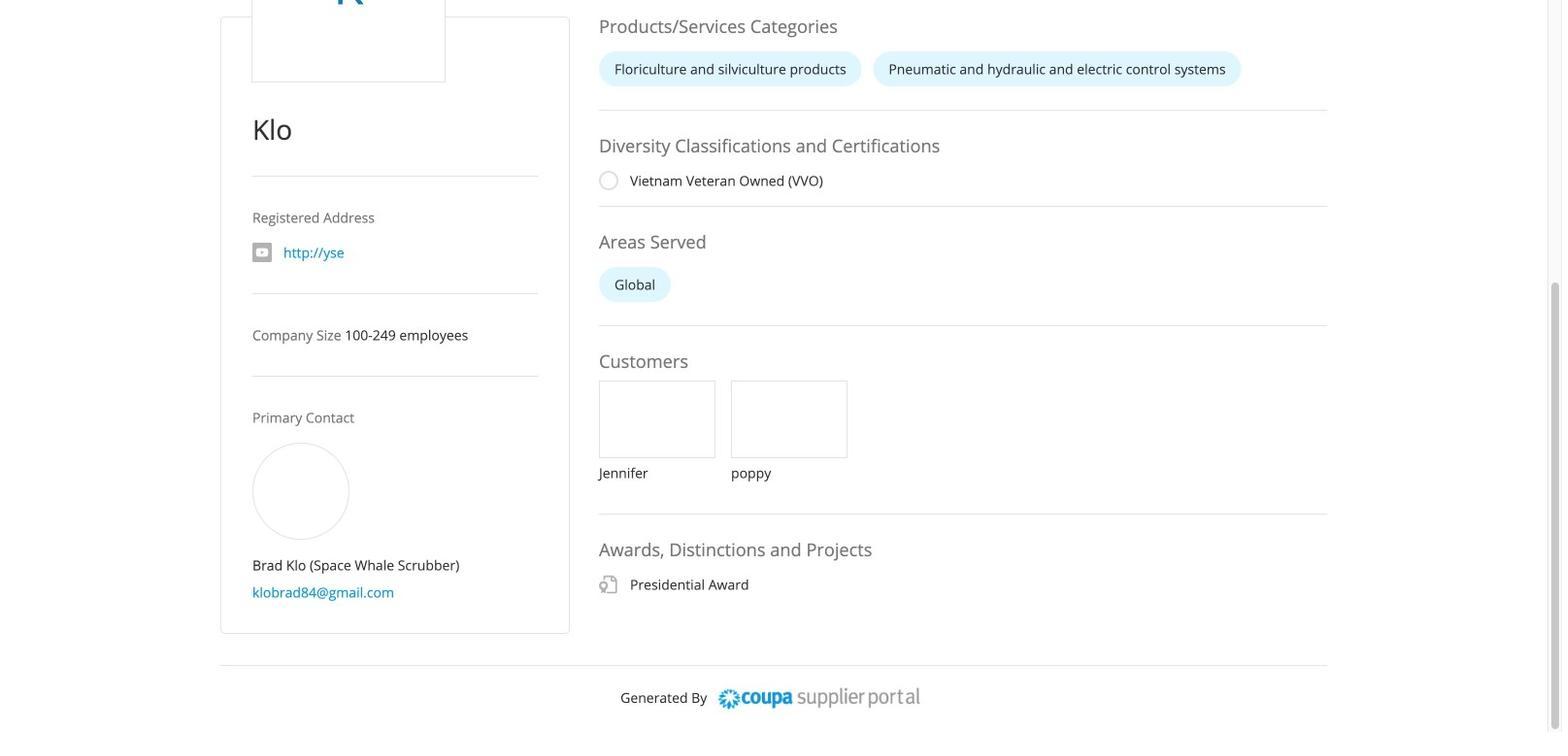 Task type: locate. For each thing, give the bounding box(es) containing it.
actionview image
[[599, 171, 618, 190], [252, 243, 272, 262], [599, 575, 618, 594]]

0 vertical spatial actionview image
[[599, 171, 618, 190]]



Task type: describe. For each thing, give the bounding box(es) containing it.
coupa supplier portal image
[[711, 681, 927, 716]]

2 vertical spatial actionview image
[[599, 575, 618, 594]]

1 vertical spatial actionview image
[[252, 243, 272, 262]]



Task type: vqa. For each thing, say whether or not it's contained in the screenshot.
second actionview icon from the bottom
yes



